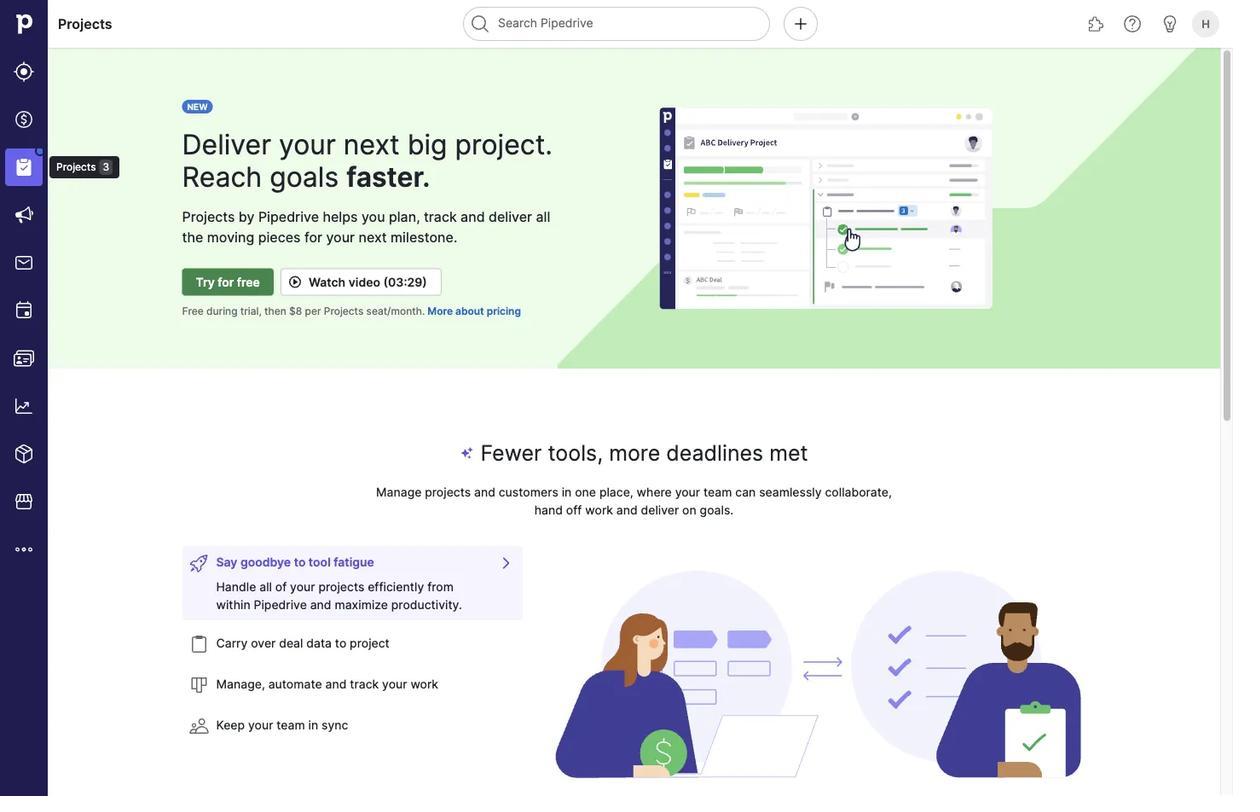 Task type: describe. For each thing, give the bounding box(es) containing it.
3
[[103, 161, 109, 173]]

quick help image
[[1123, 14, 1143, 34]]

marketplace image
[[14, 491, 34, 512]]

color positive image
[[285, 275, 305, 289]]

manage projects and customers in one place, where your team can seamlessly collaborate, hand off work and deliver on goals.
[[376, 485, 892, 517]]

more
[[609, 440, 661, 466]]

and inside handle all of your projects efficiently from within pipedrive and maximize productivity.
[[310, 597, 332, 612]]

deal
[[279, 636, 303, 650]]

for inside button
[[218, 275, 234, 289]]

seat/month.
[[366, 305, 425, 317]]

efficiently
[[368, 579, 424, 594]]

free
[[237, 275, 260, 289]]

sales assistant image
[[1160, 14, 1181, 34]]

then
[[265, 305, 287, 317]]

from
[[428, 579, 454, 594]]

you
[[362, 209, 385, 225]]

track inside projects by pipedrive helps you plan, track and deliver all the moving pieces for your next milestone.
[[424, 209, 457, 225]]

within
[[216, 597, 251, 612]]

by
[[239, 209, 255, 225]]

free during trial, then $8 per projects seat/month. more about pricing
[[182, 305, 521, 317]]

for inside projects by pipedrive helps you plan, track and deliver all the moving pieces for your next milestone.
[[305, 229, 323, 246]]

tool
[[309, 555, 331, 569]]

data
[[307, 636, 332, 650]]

and inside projects by pipedrive helps you plan, track and deliver all the moving pieces for your next milestone.
[[461, 209, 485, 225]]

h button
[[1189, 7, 1224, 41]]

watch video (03:29) button
[[281, 268, 442, 296]]

campaigns image
[[14, 205, 34, 225]]

over
[[251, 636, 276, 650]]

color secondary image for carry
[[189, 634, 209, 654]]

color secondary image for manage,
[[189, 675, 209, 695]]

$8
[[289, 305, 302, 317]]

2 horizontal spatial color learn image
[[496, 553, 517, 573]]

where
[[637, 485, 672, 499]]

faster.
[[347, 160, 431, 193]]

tools,
[[548, 440, 603, 466]]

one
[[575, 485, 596, 499]]

products image
[[14, 444, 34, 464]]

fatigue
[[334, 555, 374, 569]]

new
[[187, 102, 208, 112]]

watch video (03:29)
[[309, 275, 427, 289]]

1 vertical spatial work
[[411, 677, 439, 691]]

manage,
[[216, 677, 265, 691]]

met
[[770, 440, 808, 466]]

manage, automate and track your work
[[216, 677, 439, 691]]

0 horizontal spatial color learn image
[[189, 553, 209, 573]]

handle
[[216, 579, 256, 594]]

and left customers
[[474, 485, 496, 499]]

(03:29)
[[384, 275, 427, 289]]

helps
[[323, 209, 358, 225]]

goodbye
[[241, 555, 291, 569]]

quick add image
[[791, 14, 811, 34]]

all inside projects by pipedrive helps you plan, track and deliver all the moving pieces for your next milestone.
[[536, 209, 551, 225]]

project details image
[[558, 48, 1234, 369]]

handle all of your projects efficiently from within pipedrive and maximize productivity.
[[216, 579, 462, 612]]

customers
[[499, 485, 559, 499]]

on
[[683, 503, 697, 517]]

can
[[736, 485, 756, 499]]

keep your team in sync
[[216, 718, 349, 732]]

team inside manage projects and customers in one place, where your team can seamlessly collaborate, hand off work and deliver on goals.
[[704, 485, 732, 499]]

say goodbye to tool fatigue
[[216, 555, 374, 569]]

fewer
[[481, 440, 542, 466]]

h
[[1202, 17, 1211, 30]]

deliver inside manage projects and customers in one place, where your team can seamlessly collaborate, hand off work and deliver on goals.
[[641, 503, 679, 517]]

and right the automate
[[326, 677, 347, 691]]

try for free button
[[182, 268, 274, 296]]

menu item inside menu
[[0, 143, 48, 191]]

next inside deliver your next big project. reach goals
[[344, 128, 400, 161]]



Task type: vqa. For each thing, say whether or not it's contained in the screenshot.
for
yes



Task type: locate. For each thing, give the bounding box(es) containing it.
to right "data" on the left bottom of the page
[[335, 636, 347, 650]]

0 vertical spatial team
[[704, 485, 732, 499]]

your down helps
[[326, 229, 355, 246]]

your up on
[[675, 485, 701, 499]]

color secondary image
[[189, 634, 209, 654], [189, 675, 209, 695]]

1 horizontal spatial in
[[562, 485, 572, 499]]

1 color secondary image from the top
[[189, 634, 209, 654]]

1 horizontal spatial color learn image
[[460, 446, 474, 460]]

goals
[[270, 160, 339, 193]]

1 vertical spatial for
[[218, 275, 234, 289]]

during
[[207, 305, 238, 317]]

0 vertical spatial color secondary image
[[189, 634, 209, 654]]

moving
[[207, 229, 255, 246]]

0 horizontal spatial projects
[[319, 579, 365, 594]]

collaborate,
[[825, 485, 892, 499]]

deliver inside projects by pipedrive helps you plan, track and deliver all the moving pieces for your next milestone.
[[489, 209, 533, 225]]

plan,
[[389, 209, 420, 225]]

the
[[182, 229, 203, 246]]

try for free
[[196, 275, 260, 289]]

0 vertical spatial projects
[[425, 485, 471, 499]]

deliver down project.
[[489, 209, 533, 225]]

0 vertical spatial pipedrive
[[258, 209, 319, 225]]

sales inbox image
[[14, 253, 34, 273]]

pieces
[[258, 229, 301, 246]]

project.
[[455, 128, 553, 161]]

projects inside handle all of your projects efficiently from within pipedrive and maximize productivity.
[[319, 579, 365, 594]]

0 horizontal spatial track
[[350, 677, 379, 691]]

projects by pipedrive helps you plan, track and deliver all the moving pieces for your next milestone.
[[182, 209, 551, 246]]

work inside manage projects and customers in one place, where your team can seamlessly collaborate, hand off work and deliver on goals.
[[586, 503, 613, 517]]

milestone.
[[391, 229, 458, 246]]

watch
[[309, 275, 346, 289]]

your
[[279, 128, 336, 161], [326, 229, 355, 246], [675, 485, 701, 499], [290, 579, 315, 594], [382, 677, 407, 691], [248, 718, 273, 732]]

0 horizontal spatial in
[[308, 718, 318, 732]]

1 horizontal spatial to
[[335, 636, 347, 650]]

1 vertical spatial projects
[[319, 579, 365, 594]]

contacts image
[[14, 348, 34, 369]]

deliver
[[182, 128, 271, 161]]

color learn image down customers
[[496, 553, 517, 573]]

and right plan,
[[461, 209, 485, 225]]

home image
[[11, 11, 37, 37]]

fewer tools, more deadlines met
[[481, 440, 808, 466]]

1 horizontal spatial for
[[305, 229, 323, 246]]

pipedrive inside handle all of your projects efficiently from within pipedrive and maximize productivity.
[[254, 597, 307, 612]]

1 vertical spatial team
[[277, 718, 305, 732]]

all left of
[[260, 579, 272, 594]]

deadlines
[[667, 440, 764, 466]]

track down the project
[[350, 677, 379, 691]]

carry
[[216, 636, 248, 650]]

say
[[216, 555, 238, 569]]

projects inside manage projects and customers in one place, where your team can seamlessly collaborate, hand off work and deliver on goals.
[[425, 485, 471, 499]]

deliver down 'where'
[[641, 503, 679, 517]]

per
[[305, 305, 321, 317]]

activities image
[[14, 300, 34, 321]]

next
[[344, 128, 400, 161], [359, 229, 387, 246]]

1 horizontal spatial projects
[[425, 485, 471, 499]]

team down the automate
[[277, 718, 305, 732]]

1 horizontal spatial all
[[536, 209, 551, 225]]

insights image
[[14, 396, 34, 416]]

color learn image
[[460, 446, 474, 460], [189, 553, 209, 573], [496, 553, 517, 573]]

keep
[[216, 718, 245, 732]]

projects inside projects by pipedrive helps you plan, track and deliver all the moving pieces for your next milestone.
[[182, 209, 235, 225]]

for
[[305, 229, 323, 246], [218, 275, 234, 289]]

team
[[704, 485, 732, 499], [277, 718, 305, 732]]

color secondary image left carry
[[189, 634, 209, 654]]

Search Pipedrive field
[[463, 7, 770, 41]]

all inside handle all of your projects efficiently from within pipedrive and maximize productivity.
[[260, 579, 272, 594]]

for right try
[[218, 275, 234, 289]]

pipedrive inside projects by pipedrive helps you plan, track and deliver all the moving pieces for your next milestone.
[[258, 209, 319, 225]]

1 vertical spatial all
[[260, 579, 272, 594]]

in
[[562, 485, 572, 499], [308, 718, 318, 732]]

color learn image left fewer
[[460, 446, 474, 460]]

work
[[586, 503, 613, 517], [411, 677, 439, 691]]

menu item
[[0, 143, 48, 191]]

and
[[461, 209, 485, 225], [474, 485, 496, 499], [617, 503, 638, 517], [310, 597, 332, 612], [326, 677, 347, 691]]

hand
[[535, 503, 563, 517]]

in inside manage projects and customers in one place, where your team can seamlessly collaborate, hand off work and deliver on goals.
[[562, 485, 572, 499]]

0 vertical spatial in
[[562, 485, 572, 499]]

1 horizontal spatial track
[[424, 209, 457, 225]]

projects
[[58, 15, 112, 32], [56, 161, 96, 173], [182, 209, 235, 225], [324, 305, 364, 317]]

free
[[182, 305, 204, 317]]

your inside manage projects and customers in one place, where your team can seamlessly collaborate, hand off work and deliver on goals.
[[675, 485, 701, 499]]

0 vertical spatial next
[[344, 128, 400, 161]]

color undefined image
[[14, 157, 34, 177]]

for right pieces
[[305, 229, 323, 246]]

next down you
[[359, 229, 387, 246]]

more
[[428, 305, 453, 317]]

color learn image left say on the left of page
[[189, 553, 209, 573]]

your inside handle all of your projects efficiently from within pipedrive and maximize productivity.
[[290, 579, 315, 594]]

0 horizontal spatial to
[[294, 555, 306, 569]]

big
[[408, 128, 448, 161]]

projects up maximize
[[319, 579, 365, 594]]

of
[[275, 579, 287, 594]]

all down project.
[[536, 209, 551, 225]]

1 horizontal spatial team
[[704, 485, 732, 499]]

carry over deal data to project
[[216, 636, 390, 650]]

deliver
[[489, 209, 533, 225], [641, 503, 679, 517]]

projects left 3
[[56, 161, 96, 173]]

to
[[294, 555, 306, 569], [335, 636, 347, 650]]

projects for projects by pipedrive helps you plan, track and deliver all the moving pieces for your next milestone.
[[182, 209, 235, 225]]

projects up the
[[182, 209, 235, 225]]

color secondary image up color secondary image
[[189, 675, 209, 695]]

sync
[[322, 718, 349, 732]]

1 vertical spatial in
[[308, 718, 318, 732]]

0 horizontal spatial work
[[411, 677, 439, 691]]

projects for projects
[[58, 15, 112, 32]]

deals image
[[14, 109, 34, 130]]

seamlessly
[[760, 485, 822, 499]]

to left 'tool'
[[294, 555, 306, 569]]

projects right manage
[[425, 485, 471, 499]]

video
[[349, 275, 381, 289]]

projects 3
[[56, 161, 109, 173]]

color secondary image
[[189, 716, 209, 736]]

1 vertical spatial next
[[359, 229, 387, 246]]

0 vertical spatial to
[[294, 555, 306, 569]]

0 horizontal spatial deliver
[[489, 209, 533, 225]]

about
[[456, 305, 484, 317]]

1 vertical spatial track
[[350, 677, 379, 691]]

pipedrive down of
[[254, 597, 307, 612]]

projects for projects 3
[[56, 161, 96, 173]]

your right of
[[290, 579, 315, 594]]

deliver your next big project. reach goals
[[182, 128, 553, 193]]

pipedrive up pieces
[[258, 209, 319, 225]]

all
[[536, 209, 551, 225], [260, 579, 272, 594]]

1 horizontal spatial deliver
[[641, 503, 679, 517]]

0 vertical spatial track
[[424, 209, 457, 225]]

manage
[[376, 485, 422, 499]]

your down the project
[[382, 677, 407, 691]]

trial,
[[240, 305, 262, 317]]

productivity.
[[391, 597, 462, 612]]

0 vertical spatial for
[[305, 229, 323, 246]]

1 vertical spatial to
[[335, 636, 347, 650]]

0 horizontal spatial team
[[277, 718, 305, 732]]

0 vertical spatial work
[[586, 503, 613, 517]]

leads image
[[14, 61, 34, 82]]

menu containing projects
[[0, 0, 120, 796]]

projects
[[425, 485, 471, 499], [319, 579, 365, 594]]

your inside projects by pipedrive helps you plan, track and deliver all the moving pieces for your next milestone.
[[326, 229, 355, 246]]

off
[[566, 503, 582, 517]]

automate
[[268, 677, 322, 691]]

0 horizontal spatial all
[[260, 579, 272, 594]]

goals.
[[700, 503, 734, 517]]

your up helps
[[279, 128, 336, 161]]

menu
[[0, 0, 120, 796]]

2 color secondary image from the top
[[189, 675, 209, 695]]

pipedrive
[[258, 209, 319, 225], [254, 597, 307, 612]]

more image
[[14, 539, 34, 560]]

track
[[424, 209, 457, 225], [350, 677, 379, 691]]

1 vertical spatial deliver
[[641, 503, 679, 517]]

and down place,
[[617, 503, 638, 517]]

reach
[[182, 160, 262, 193]]

work down one
[[586, 503, 613, 517]]

0 vertical spatial deliver
[[489, 209, 533, 225]]

team up goals.
[[704, 485, 732, 499]]

next left big
[[344, 128, 400, 161]]

track up milestone.
[[424, 209, 457, 225]]

in left one
[[562, 485, 572, 499]]

next inside projects by pipedrive helps you plan, track and deliver all the moving pieces for your next milestone.
[[359, 229, 387, 246]]

in left sync
[[308, 718, 318, 732]]

your right keep
[[248, 718, 273, 732]]

0 vertical spatial all
[[536, 209, 551, 225]]

your inside deliver your next big project. reach goals
[[279, 128, 336, 161]]

projects right per at the top left of the page
[[324, 305, 364, 317]]

1 horizontal spatial work
[[586, 503, 613, 517]]

1 vertical spatial color secondary image
[[189, 675, 209, 695]]

try
[[196, 275, 215, 289]]

projects right "home" image
[[58, 15, 112, 32]]

project
[[350, 636, 390, 650]]

1 vertical spatial pipedrive
[[254, 597, 307, 612]]

maximize
[[335, 597, 388, 612]]

0 horizontal spatial for
[[218, 275, 234, 289]]

pricing
[[487, 305, 521, 317]]

place,
[[600, 485, 634, 499]]

and up "data" on the left bottom of the page
[[310, 597, 332, 612]]

work down productivity.
[[411, 677, 439, 691]]



